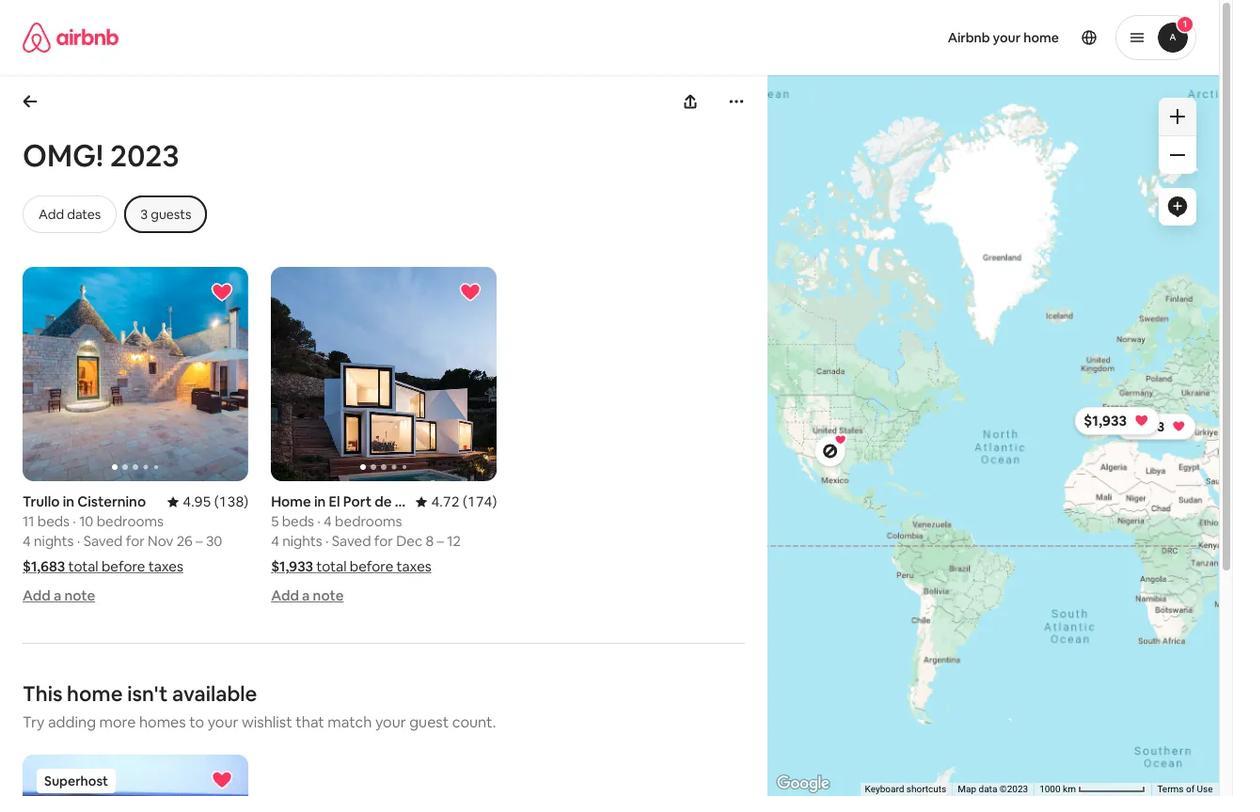 Task type: vqa. For each thing, say whether or not it's contained in the screenshot.
Scheduled messages
no



Task type: describe. For each thing, give the bounding box(es) containing it.
to
[[189, 713, 204, 733]]

add dates button
[[23, 196, 117, 233]]

$1,683 inside trullo in cisternino 11 beds · 10 bedrooms 4 nights · saved for nov 26 – 30 $1,683 total before taxes
[[23, 558, 65, 576]]

shortcuts
[[907, 785, 947, 795]]

this home isn't available try adding more homes to your wishlist that match your guest count.
[[23, 681, 496, 733]]

add dates
[[39, 206, 101, 223]]

saved inside 5 beds · 4 bedrooms 4 nights · saved for dec 8 – 12 $1,933 total before taxes
[[332, 533, 371, 550]]

5 beds · 4 bedrooms 4 nights · saved for dec 8 – 12 $1,933 total before taxes
[[271, 513, 461, 576]]

cisternino
[[77, 493, 146, 511]]

3 guests
[[140, 206, 191, 223]]

taxes inside trullo in cisternino 11 beds · 10 bedrooms 4 nights · saved for nov 26 – 30 $1,683 total before taxes
[[148, 558, 183, 576]]

30
[[206, 533, 222, 550]]

add a note for $1,683
[[23, 587, 95, 605]]

this
[[23, 681, 63, 708]]

homes
[[139, 713, 186, 733]]

airbnb your home link
[[937, 18, 1071, 57]]

· down 10
[[77, 533, 80, 550]]

beds inside 5 beds · 4 bedrooms 4 nights · saved for dec 8 – 12 $1,933 total before taxes
[[282, 513, 314, 531]]

$1,683 button
[[1116, 413, 1196, 440]]

isn't available
[[127, 681, 257, 708]]

add a place to the map image
[[1167, 196, 1189, 218]]

wishlist
[[242, 713, 292, 733]]

more
[[99, 713, 136, 733]]

add for 5 beds · 4 bedrooms 4 nights · saved for dec 8 – 12 $1,933 total before taxes
[[271, 587, 299, 605]]

omg!
[[23, 136, 104, 175]]

in
[[63, 493, 74, 511]]

4.72
[[431, 493, 460, 511]]

4.95 out of 5 average rating,  138 reviews image
[[168, 493, 249, 511]]

use
[[1198, 785, 1214, 795]]

airbnb
[[948, 29, 990, 46]]

add for trullo in cisternino 11 beds · 10 bedrooms 4 nights · saved for nov 26 – 30 $1,683 total before taxes
[[23, 587, 51, 605]]

$1,933 button
[[1075, 407, 1161, 435]]

3
[[140, 206, 148, 223]]

that
[[296, 713, 324, 733]]

0 horizontal spatial your
[[208, 713, 238, 733]]

11
[[23, 513, 34, 531]]

5
[[271, 513, 279, 531]]

trullo
[[23, 493, 60, 511]]

nov
[[148, 533, 173, 550]]

map data ©2023
[[958, 785, 1029, 795]]

remove from wishlist: place to stay in roswell image
[[211, 770, 233, 792]]

8
[[426, 533, 434, 550]]

· left dec
[[325, 533, 329, 550]]

2 horizontal spatial 4
[[324, 513, 332, 531]]

google map
including 3 saved stays. region
[[628, 64, 1233, 797]]

add a note button for $1,933
[[271, 587, 344, 605]]

4.95
[[183, 493, 211, 511]]

1 horizontal spatial your
[[375, 713, 406, 733]]

terms of use link
[[1158, 785, 1214, 795]]

before inside trullo in cisternino 11 beds · 10 bedrooms 4 nights · saved for nov 26 – 30 $1,683 total before taxes
[[102, 558, 145, 576]]

google image
[[773, 772, 835, 797]]

dates
[[67, 206, 101, 223]]

beds inside trullo in cisternino 11 beds · 10 bedrooms 4 nights · saved for nov 26 – 30 $1,683 total before taxes
[[37, 513, 70, 531]]

1 button
[[1116, 15, 1197, 60]]

airbnb your home
[[948, 29, 1059, 46]]



Task type: locate. For each thing, give the bounding box(es) containing it.
4 right 5
[[324, 513, 332, 531]]

0 horizontal spatial bedrooms
[[97, 513, 164, 531]]

$1,933 inside 5 beds · 4 bedrooms 4 nights · saved for dec 8 – 12 $1,933 total before taxes
[[271, 558, 313, 576]]

for inside 5 beds · 4 bedrooms 4 nights · saved for dec 8 – 12 $1,933 total before taxes
[[374, 533, 393, 550]]

add a note
[[23, 587, 95, 605], [271, 587, 344, 605]]

add a note button
[[23, 587, 95, 605], [271, 587, 344, 605]]

2 add a note from the left
[[271, 587, 344, 605]]

1 total from the left
[[68, 558, 98, 576]]

a
[[54, 587, 61, 605], [302, 587, 310, 605]]

bedrooms inside 5 beds · 4 bedrooms 4 nights · saved for dec 8 – 12 $1,933 total before taxes
[[335, 513, 402, 531]]

0 vertical spatial $1,933
[[1084, 412, 1127, 430]]

1 – from the left
[[196, 533, 203, 550]]

your inside profile element
[[993, 29, 1021, 46]]

2 before from the left
[[350, 558, 393, 576]]

1 note from the left
[[64, 587, 95, 605]]

home up more
[[67, 681, 123, 708]]

add a note for $1,933
[[271, 587, 344, 605]]

total inside 5 beds · 4 bedrooms 4 nights · saved for dec 8 – 12 $1,933 total before taxes
[[316, 558, 347, 576]]

1 horizontal spatial total
[[316, 558, 347, 576]]

0 horizontal spatial beds
[[37, 513, 70, 531]]

for inside trullo in cisternino 11 beds · 10 bedrooms 4 nights · saved for nov 26 – 30 $1,683 total before taxes
[[126, 533, 145, 550]]

–
[[196, 533, 203, 550], [437, 533, 444, 550]]

0 horizontal spatial add a note
[[23, 587, 95, 605]]

0 horizontal spatial taxes
[[148, 558, 183, 576]]

2 a from the left
[[302, 587, 310, 605]]

$1,933
[[1084, 412, 1127, 430], [271, 558, 313, 576]]

1 horizontal spatial note
[[313, 587, 344, 605]]

3 guests button
[[125, 196, 207, 233]]

1000
[[1040, 785, 1061, 795]]

your right airbnb at the top right of page
[[993, 29, 1021, 46]]

10
[[79, 513, 94, 531]]

group
[[23, 267, 249, 482], [271, 267, 723, 482], [23, 756, 249, 797]]

add inside dropdown button
[[39, 206, 64, 223]]

1 horizontal spatial a
[[302, 587, 310, 605]]

home right airbnb at the top right of page
[[1024, 29, 1059, 46]]

1 horizontal spatial beds
[[282, 513, 314, 531]]

1 for from the left
[[126, 533, 145, 550]]

0 horizontal spatial $1,683
[[23, 558, 65, 576]]

bedrooms
[[97, 513, 164, 531], [335, 513, 402, 531]]

terms
[[1158, 785, 1184, 795]]

1 horizontal spatial add a note button
[[271, 587, 344, 605]]

·
[[73, 513, 76, 531], [317, 513, 321, 531], [77, 533, 80, 550], [325, 533, 329, 550]]

2 horizontal spatial your
[[993, 29, 1021, 46]]

· right 5
[[317, 513, 321, 531]]

1 horizontal spatial taxes
[[397, 558, 432, 576]]

1 nights from the left
[[34, 533, 74, 550]]

saved left dec
[[332, 533, 371, 550]]

guest count.
[[409, 713, 496, 733]]

4.72 (174)
[[431, 493, 497, 511]]

dec
[[396, 533, 423, 550]]

0 horizontal spatial add a note button
[[23, 587, 95, 605]]

taxes down dec
[[397, 558, 432, 576]]

data
[[979, 785, 998, 795]]

2 for from the left
[[374, 533, 393, 550]]

add a note button down 10
[[23, 587, 95, 605]]

2 beds from the left
[[282, 513, 314, 531]]

add a note button down 5 beds · 4 bedrooms 4 nights · saved for dec 8 – 12 $1,933 total before taxes
[[271, 587, 344, 605]]

0 horizontal spatial total
[[68, 558, 98, 576]]

1 a from the left
[[54, 587, 61, 605]]

2 total from the left
[[316, 558, 347, 576]]

1000 km
[[1040, 785, 1079, 795]]

remove from wishlist: trullo in cisternino image
[[211, 281, 233, 304]]

1 horizontal spatial for
[[374, 533, 393, 550]]

guests
[[151, 206, 191, 223]]

0 horizontal spatial 4
[[23, 533, 31, 550]]

– right '8'
[[437, 533, 444, 550]]

2 note from the left
[[313, 587, 344, 605]]

home
[[1024, 29, 1059, 46], [67, 681, 123, 708]]

trullo in cisternino 11 beds · 10 bedrooms 4 nights · saved for nov 26 – 30 $1,683 total before taxes
[[23, 493, 222, 576]]

$1,683
[[1125, 418, 1165, 435], [23, 558, 65, 576]]

bedrooms up dec
[[335, 513, 402, 531]]

bedrooms inside trullo in cisternino 11 beds · 10 bedrooms 4 nights · saved for nov 26 – 30 $1,683 total before taxes
[[97, 513, 164, 531]]

nights down 11
[[34, 533, 74, 550]]

1000 km button
[[1034, 784, 1152, 797]]

profile element
[[632, 0, 1197, 75]]

– right 26
[[196, 533, 203, 550]]

note down 10
[[64, 587, 95, 605]]

4 inside trullo in cisternino 11 beds · 10 bedrooms 4 nights · saved for nov 26 – 30 $1,683 total before taxes
[[23, 533, 31, 550]]

0 horizontal spatial note
[[64, 587, 95, 605]]

0 vertical spatial $1,683
[[1125, 418, 1165, 435]]

0 horizontal spatial for
[[126, 533, 145, 550]]

1 horizontal spatial nights
[[282, 533, 322, 550]]

1 vertical spatial $1,683
[[23, 558, 65, 576]]

– inside trullo in cisternino 11 beds · 10 bedrooms 4 nights · saved for nov 26 – 30 $1,683 total before taxes
[[196, 533, 203, 550]]

saved down 10
[[83, 533, 123, 550]]

add left "dates"
[[39, 206, 64, 223]]

add
[[39, 206, 64, 223], [23, 587, 51, 605], [271, 587, 299, 605]]

$1,933 inside "button"
[[1084, 412, 1127, 430]]

home inside 'airbnb your home' link
[[1024, 29, 1059, 46]]

keyboard
[[866, 785, 905, 795]]

add down 11
[[23, 587, 51, 605]]

note for $1,933
[[313, 587, 344, 605]]

1 horizontal spatial before
[[350, 558, 393, 576]]

1 vertical spatial home
[[67, 681, 123, 708]]

before
[[102, 558, 145, 576], [350, 558, 393, 576]]

0 vertical spatial home
[[1024, 29, 1059, 46]]

– inside 5 beds · 4 bedrooms 4 nights · saved for dec 8 – 12 $1,933 total before taxes
[[437, 533, 444, 550]]

0 horizontal spatial a
[[54, 587, 61, 605]]

beds
[[37, 513, 70, 531], [282, 513, 314, 531]]

1 bedrooms from the left
[[97, 513, 164, 531]]

beds right 5
[[282, 513, 314, 531]]

note for $1,683
[[64, 587, 95, 605]]

note
[[64, 587, 95, 605], [313, 587, 344, 605]]

add a note down 5 beds · 4 bedrooms 4 nights · saved for dec 8 – 12 $1,933 total before taxes
[[271, 587, 344, 605]]

terms of use
[[1158, 785, 1214, 795]]

1 horizontal spatial add a note
[[271, 587, 344, 605]]

1 add a note button from the left
[[23, 587, 95, 605]]

1 before from the left
[[102, 558, 145, 576]]

0 horizontal spatial $1,933
[[271, 558, 313, 576]]

0 horizontal spatial –
[[196, 533, 203, 550]]

1 horizontal spatial bedrooms
[[335, 513, 402, 531]]

keyboard shortcuts button
[[866, 784, 947, 797]]

of
[[1187, 785, 1195, 795]]

2 – from the left
[[437, 533, 444, 550]]

4 down 5
[[271, 533, 279, 550]]

4.72 out of 5 average rating,  174 reviews image
[[416, 493, 497, 511]]

home inside this home isn't available try adding more homes to your wishlist that match your guest count.
[[67, 681, 123, 708]]

for
[[126, 533, 145, 550], [374, 533, 393, 550]]

for left dec
[[374, 533, 393, 550]]

taxes inside 5 beds · 4 bedrooms 4 nights · saved for dec 8 – 12 $1,933 total before taxes
[[397, 558, 432, 576]]

1 beds from the left
[[37, 513, 70, 531]]

beds down trullo
[[37, 513, 70, 531]]

match
[[328, 713, 372, 733]]

1 horizontal spatial $1,933
[[1084, 412, 1127, 430]]

for left nov on the bottom
[[126, 533, 145, 550]]

zoom out image
[[1170, 148, 1185, 163]]

try
[[23, 713, 45, 733]]

1 add a note from the left
[[23, 587, 95, 605]]

2 saved from the left
[[332, 533, 371, 550]]

26
[[177, 533, 193, 550]]

1 horizontal spatial 4
[[271, 533, 279, 550]]

keyboard shortcuts
[[866, 785, 947, 795]]

1 horizontal spatial –
[[437, 533, 444, 550]]

· left 10
[[73, 513, 76, 531]]

taxes down nov on the bottom
[[148, 558, 183, 576]]

nights inside trullo in cisternino 11 beds · 10 bedrooms 4 nights · saved for nov 26 – 30 $1,683 total before taxes
[[34, 533, 74, 550]]

your
[[993, 29, 1021, 46], [208, 713, 238, 733], [375, 713, 406, 733]]

map
[[958, 785, 977, 795]]

your right match
[[375, 713, 406, 733]]

remove from wishlist: home in el port de la selva image
[[459, 281, 482, 304]]

(174)
[[463, 493, 497, 511]]

a down 5 beds · 4 bedrooms 4 nights · saved for dec 8 – 12 $1,933 total before taxes
[[302, 587, 310, 605]]

1 horizontal spatial saved
[[332, 533, 371, 550]]

1 saved from the left
[[83, 533, 123, 550]]

note down 5 beds · 4 bedrooms 4 nights · saved for dec 8 – 12 $1,933 total before taxes
[[313, 587, 344, 605]]

0 horizontal spatial saved
[[83, 533, 123, 550]]

zoom in image
[[1170, 109, 1185, 124]]

add down 5
[[271, 587, 299, 605]]

(138)
[[214, 493, 249, 511]]

a down trullo in cisternino 11 beds · 10 bedrooms 4 nights · saved for nov 26 – 30 $1,683 total before taxes
[[54, 587, 61, 605]]

1 horizontal spatial home
[[1024, 29, 1059, 46]]

add a note button for $1,683
[[23, 587, 95, 605]]

2023
[[110, 136, 179, 175]]

saved
[[83, 533, 123, 550], [332, 533, 371, 550]]

total
[[68, 558, 98, 576], [316, 558, 347, 576]]

2 nights from the left
[[282, 533, 322, 550]]

2 taxes from the left
[[397, 558, 432, 576]]

4.95 (138)
[[183, 493, 249, 511]]

group for 4.72 (174)
[[271, 267, 723, 482]]

saved inside trullo in cisternino 11 beds · 10 bedrooms 4 nights · saved for nov 26 – 30 $1,683 total before taxes
[[83, 533, 123, 550]]

0 horizontal spatial home
[[67, 681, 123, 708]]

a for $1,683
[[54, 587, 61, 605]]

before inside 5 beds · 4 bedrooms 4 nights · saved for dec 8 – 12 $1,933 total before taxes
[[350, 558, 393, 576]]

taxes
[[148, 558, 183, 576], [397, 558, 432, 576]]

km
[[1064, 785, 1077, 795]]

nights
[[34, 533, 74, 550], [282, 533, 322, 550]]

group for 4.95 (138)
[[23, 267, 249, 482]]

add a note down 10
[[23, 587, 95, 605]]

©2023
[[1000, 785, 1029, 795]]

adding
[[48, 713, 96, 733]]

0 horizontal spatial before
[[102, 558, 145, 576]]

12
[[447, 533, 461, 550]]

4
[[324, 513, 332, 531], [23, 533, 31, 550], [271, 533, 279, 550]]

4 down 11
[[23, 533, 31, 550]]

total inside trullo in cisternino 11 beds · 10 bedrooms 4 nights · saved for nov 26 – 30 $1,683 total before taxes
[[68, 558, 98, 576]]

omg! 2023
[[23, 136, 179, 175]]

1 vertical spatial $1,933
[[271, 558, 313, 576]]

2 add a note button from the left
[[271, 587, 344, 605]]

$1,683 inside $1,683 button
[[1125, 418, 1165, 435]]

nights inside 5 beds · 4 bedrooms 4 nights · saved for dec 8 – 12 $1,933 total before taxes
[[282, 533, 322, 550]]

nights right 30
[[282, 533, 322, 550]]

your right to
[[208, 713, 238, 733]]

2 bedrooms from the left
[[335, 513, 402, 531]]

1 horizontal spatial $1,683
[[1125, 418, 1165, 435]]

a for $1,933
[[302, 587, 310, 605]]

bedrooms down the cisternino
[[97, 513, 164, 531]]

0 horizontal spatial nights
[[34, 533, 74, 550]]

1 taxes from the left
[[148, 558, 183, 576]]

1
[[1183, 18, 1187, 30]]



